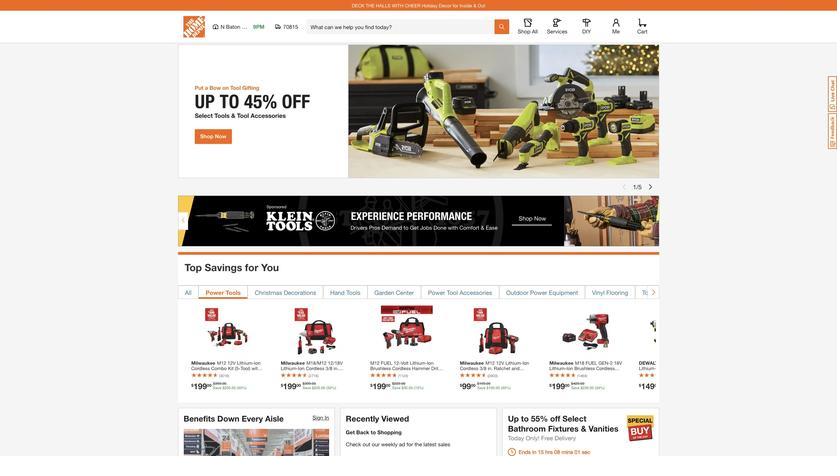 Task type: describe. For each thing, give the bounding box(es) containing it.
garden center button
[[368, 286, 421, 299]]

down
[[218, 414, 240, 423]]

1 vertical spatial to
[[371, 429, 376, 435]]

live chat image
[[829, 76, 838, 112]]

( down "m18/m12 12/18v lithium-ion cordless 3/8 in. ratchet and 1/2 in. impact wrench with friction ring combo kit"
[[327, 386, 328, 390]]

. left 54
[[589, 386, 590, 390]]

00 down w/5.0ah on the bottom of the page
[[566, 383, 570, 388]]

m12 12v lithium-ion cordless 3/8 in. ratchet and screwdriver combo kit (2-tool) with battery, charger, tool bag image
[[471, 306, 523, 357]]

kit inside m18 fuel gen-2 18v lithium-ion brushless cordless mid torque 1/2 in. impact wrench f ring w/5.0ah starter kit
[[599, 376, 604, 382]]

recently viewed
[[346, 414, 409, 423]]

image for put a bow on tool gifting up to 45% off select tools & tool accessories image
[[178, 44, 660, 178]]

free delivery
[[542, 434, 577, 442]]

$ 99 00 $ 199 . 00 save $ 100 . 00 ( 50 %)
[[460, 382, 511, 391]]

inside
[[460, 3, 473, 8]]

save for m18/m12 12/18v lithium-ion cordless 3/8 in. ratchet and 1/2 in. impact wrench with friction ring combo kit
[[303, 386, 311, 390]]

cheer
[[405, 3, 421, 8]]

lithium- for m12 12v lithium-ion cordless 3/8 in. ratchet and screwdriver combo kit (2-tool) with battery, charger, tool bag
[[506, 360, 523, 366]]

out
[[363, 441, 371, 447]]

00 right 429
[[581, 382, 585, 386]]

( 2903 )
[[488, 374, 498, 378]]

up
[[508, 414, 519, 423]]

bag for m12 fuel 12-volt lithium-ion brushless cordless hammer drill and impact driver combo kit w/2 batteries and bag (2-tool)
[[400, 376, 408, 382]]

sign in
[[313, 414, 329, 421]]

30
[[404, 386, 408, 390]]

torque
[[559, 371, 573, 377]]

to inside up to 55% off select bathroom fixtures & vanities today only! free delivery
[[522, 414, 529, 423]]

230
[[583, 386, 589, 390]]

lithium- inside m12 fuel 12-volt lithium-ion brushless cordless hammer drill and impact driver combo kit w/2 batteries and bag (2-tool)
[[410, 360, 427, 366]]

m12 12v lithium-ion cordless 3/8 in. ratchet and screwdriver combo kit (2-tool) with battery, charger, tool bag
[[460, 360, 530, 382]]

& inside up to 55% off select bathroom fixtures & vanities today only! free delivery
[[581, 424, 587, 433]]

vinyl flooring button
[[586, 286, 636, 299]]

12v for 199
[[228, 360, 236, 366]]

brushless inside m12 fuel 12-volt lithium-ion brushless cordless hammer drill and impact driver combo kit w/2 batteries and bag (2-tool)
[[371, 366, 391, 371]]

. down 'charger,' on the right bottom of the page
[[495, 386, 496, 390]]

1 / 5
[[634, 183, 642, 190]]

$ 199 00 $ 429 . 00 save $ 230 . 00 ( 54 %)
[[550, 382, 605, 391]]

00 right 230 at the right of the page
[[590, 386, 594, 390]]

sign in card banner image
[[184, 429, 329, 456]]

hand tools
[[331, 289, 361, 296]]

00 down battery,
[[471, 383, 476, 388]]

$ inside $ 149 00
[[640, 383, 642, 388]]

outdoor
[[507, 289, 529, 296]]

1/2 inside "m18/m12 12/18v lithium-ion cordless 3/8 in. ratchet and 1/2 in. impact wrench with friction ring combo kit"
[[308, 371, 315, 377]]

benefits down every aisle
[[184, 414, 284, 423]]

power tool accessories button
[[421, 286, 500, 299]]

( inside $ 199 00 $ 429 . 00 save $ 230 . 00 ( 54 %)
[[595, 386, 597, 390]]

weekly
[[382, 441, 398, 447]]

) for 1/2
[[318, 374, 319, 378]]

( right the ah
[[219, 374, 220, 378]]

impact for combo
[[322, 371, 337, 377]]

m12 for 199
[[217, 360, 226, 366]]

00 right 30
[[409, 386, 413, 390]]

the
[[366, 3, 375, 8]]

. down the 3018
[[221, 382, 222, 386]]

cart
[[638, 28, 648, 34]]

friction
[[291, 376, 307, 382]]

m12 fuel 12-volt lithium-ion brushless cordless hammer drill and impact driver combo kit w/2 batteries and bag (2-tool) image
[[381, 306, 433, 357]]

( inside $ 99 00 $ 199 . 00 save $ 100 . 00 ( 50 %)
[[501, 386, 503, 390]]

fuel for brushless
[[586, 360, 598, 366]]

top
[[185, 261, 202, 273]]

viewed
[[382, 414, 409, 423]]

tool storage button
[[636, 286, 684, 299]]

in
[[325, 414, 329, 421]]

70815 button
[[275, 23, 299, 30]]

up to 55% off select bathroom fixtures & vanities today only! free delivery
[[508, 414, 619, 442]]

sales
[[438, 441, 451, 447]]

ion for m12 12v lithium-ion cordless 3/8 in. ratchet and screwdriver combo kit (2-tool) with battery, charger, tool bag
[[523, 360, 530, 366]]

%) inside '$ 199 00 $ 229 . 00 save $ 30 . 00 ( 13 %)'
[[420, 386, 424, 390]]

benefits
[[184, 414, 215, 423]]

outdoor power equipment
[[507, 289, 579, 296]]

00 down the batteries,
[[232, 386, 236, 390]]

with
[[392, 3, 404, 8]]

me
[[613, 28, 620, 34]]

and inside m12 12v lithium-ion cordless 3/8 in. ratchet and screwdriver combo kit (2-tool) with battery, charger, tool bag
[[512, 366, 520, 371]]

select
[[563, 414, 587, 423]]

two
[[191, 371, 200, 377]]

wrench inside "m18/m12 12/18v lithium-ion cordless 3/8 in. ratchet and 1/2 in. impact wrench with friction ring combo kit"
[[338, 371, 354, 377]]

00 inside $ 149 00
[[655, 383, 660, 388]]

(2- inside m12 fuel 12-volt lithium-ion brushless cordless hammer drill and impact driver combo kit w/2 batteries and bag (2-tool)
[[410, 376, 415, 382]]

equipment
[[549, 289, 579, 296]]

fixtures
[[549, 424, 579, 433]]

00 down ( 2903 )
[[487, 382, 491, 386]]

gen-
[[599, 360, 611, 366]]

tool inside button
[[447, 289, 458, 296]]

( 1124 )
[[398, 374, 408, 378]]

( up the 229
[[398, 374, 399, 378]]

1 vertical spatial for
[[245, 261, 259, 273]]

cordless for m18/m12 12/18v lithium-ion cordless 3/8 in. ratchet and 1/2 in. impact wrench with friction ring combo kit
[[306, 366, 325, 371]]

cordless inside m12 fuel 12-volt lithium-ion brushless cordless hammer drill and impact driver combo kit w/2 batteries and bag (2-tool)
[[393, 366, 411, 371]]

100
[[489, 386, 495, 390]]

combo inside m12 12v lithium-ion cordless 3/8 in. ratchet and screwdriver combo kit (2-tool) with battery, charger, tool bag
[[486, 371, 502, 377]]

power for power tool accessories
[[428, 289, 446, 296]]

0 vertical spatial for
[[453, 3, 459, 8]]

ion inside m18 fuel gen-2 18v lithium-ion brushless cordless mid torque 1/2 in. impact wrench f ring w/5.0ah starter kit
[[567, 366, 574, 371]]

3/8 for 199
[[326, 366, 333, 371]]

combo inside m12 12v lithium-ion cordless combo kit (5-tool) with two 1.5 ah batteries, charger and tool bag
[[211, 366, 227, 371]]

tool) inside m12 fuel 12-volt lithium-ion brushless cordless hammer drill and impact driver combo kit w/2 batteries and bag (2-tool)
[[415, 376, 425, 382]]

$ 199 00 $ 229 . 00 save $ 30 . 00 ( 13 %)
[[371, 382, 424, 391]]

50 for battery,
[[503, 386, 507, 390]]

power for power tools
[[206, 289, 224, 296]]

latest
[[424, 441, 437, 447]]

00 left the 229
[[386, 383, 391, 388]]

2716
[[310, 374, 318, 378]]

3 199 from the left
[[373, 382, 386, 391]]

. left 230 at the right of the page
[[580, 382, 581, 386]]

2
[[611, 360, 613, 366]]

. down "m18/m12 12/18v lithium-ion cordless 3/8 in. ratchet and 1/2 in. impact wrench with friction ring combo kit"
[[320, 386, 321, 390]]

services
[[548, 28, 568, 34]]

m18/m12 12/18v lithium-ion cordless 3/8 in. ratchet and 1/2 in. impact wrench with friction ring combo kit
[[281, 360, 354, 382]]

n
[[221, 23, 225, 30]]

all button
[[178, 286, 199, 299]]

ends in 15 hrs 08 mins 01 sec
[[519, 449, 591, 455]]

decor
[[439, 3, 452, 8]]

starter
[[583, 376, 597, 382]]

all inside button
[[532, 28, 538, 34]]

tools for power tools
[[226, 289, 241, 296]]

$ 199 00 $ 399 . 00 save $ 200 . 00 ( 50 %) for friction
[[281, 382, 336, 391]]

55%
[[531, 414, 548, 423]]

1124
[[399, 374, 408, 378]]

our
[[372, 441, 380, 447]]

top savings for you
[[185, 261, 279, 273]]

199 for m12 12v lithium-ion cordless combo kit (5-tool) with two 1.5 ah batteries, charger and tool bag
[[194, 382, 207, 391]]

shop all button
[[518, 19, 539, 35]]

hammer
[[412, 366, 430, 371]]

and inside m12 12v lithium-ion cordless combo kit (5-tool) with two 1.5 ah batteries, charger and tool bag
[[255, 371, 263, 377]]

9pm
[[253, 23, 265, 30]]

tool inside m12 12v lithium-ion cordless 3/8 in. ratchet and screwdriver combo kit (2-tool) with battery, charger, tool bag
[[506, 376, 515, 382]]

kit inside "m18/m12 12/18v lithium-ion cordless 3/8 in. ratchet and 1/2 in. impact wrench with friction ring combo kit"
[[336, 376, 341, 382]]

429
[[574, 382, 580, 386]]

brushless inside m18 fuel gen-2 18v lithium-ion brushless cordless mid torque 1/2 in. impact wrench f ring w/5.0ah starter kit
[[575, 366, 595, 371]]

( inside '$ 199 00 $ 229 . 00 save $ 30 . 00 ( 13 %)'
[[414, 386, 415, 390]]

(2- inside m12 12v lithium-ion cordless 3/8 in. ratchet and screwdriver combo kit (2-tool) with battery, charger, tool bag
[[510, 371, 516, 377]]

cordless for m12 12v lithium-ion cordless combo kit (5-tool) with two 1.5 ah batteries, charger and tool bag
[[191, 366, 210, 371]]

combo inside "m18/m12 12/18v lithium-ion cordless 3/8 in. ratchet and 1/2 in. impact wrench with friction ring combo kit"
[[319, 376, 334, 382]]

and inside "m18/m12 12/18v lithium-ion cordless 3/8 in. ratchet and 1/2 in. impact wrench with friction ring combo kit"
[[299, 371, 307, 377]]

sign
[[313, 414, 324, 421]]

every
[[242, 414, 263, 423]]

149
[[642, 382, 655, 391]]

screwdriver
[[460, 371, 485, 377]]

50 for ring
[[328, 386, 332, 390]]

next arrow image
[[651, 289, 657, 296]]

tool) inside m12 12v lithium-ion cordless combo kit (5-tool) with two 1.5 ah batteries, charger and tool bag
[[241, 366, 251, 371]]

tool inside button
[[643, 289, 654, 296]]

diy button
[[576, 19, 598, 35]]

fuel for cordless
[[381, 360, 393, 366]]

08
[[555, 449, 561, 455]]

you
[[261, 261, 279, 273]]

bathroom
[[508, 424, 546, 433]]

halls
[[376, 3, 391, 8]]

aisle
[[265, 414, 284, 423]]

get
[[346, 429, 355, 435]]

deck
[[352, 3, 365, 8]]



Task type: locate. For each thing, give the bounding box(es) containing it.
charger
[[237, 371, 254, 377]]

cordless inside m12 12v lithium-ion cordless 3/8 in. ratchet and screwdriver combo kit (2-tool) with battery, charger, tool bag
[[460, 366, 479, 371]]

3/8
[[326, 366, 333, 371], [480, 366, 487, 371]]

2 impact from the left
[[380, 371, 394, 377]]

1 tools from the left
[[226, 289, 241, 296]]

00 down the ah
[[207, 383, 212, 388]]

volt
[[401, 360, 409, 366]]

2 wrench from the left
[[605, 371, 621, 377]]

0 vertical spatial all
[[532, 28, 538, 34]]

1 horizontal spatial tools
[[347, 289, 361, 296]]

%)
[[242, 386, 247, 390], [332, 386, 336, 390], [420, 386, 424, 390], [507, 386, 511, 390], [601, 386, 605, 390]]

save for m12 12v lithium-ion cordless combo kit (5-tool) with two 1.5 ah batteries, charger and tool bag
[[213, 386, 222, 390]]

1 m12 from the left
[[217, 360, 226, 366]]

garden center
[[375, 289, 414, 296]]

diy
[[583, 28, 591, 34]]

fuel inside m18 fuel gen-2 18v lithium-ion brushless cordless mid torque 1/2 in. impact wrench f ring w/5.0ah starter kit
[[586, 360, 598, 366]]

in. inside m12 12v lithium-ion cordless 3/8 in. ratchet and screwdriver combo kit (2-tool) with battery, charger, tool bag
[[488, 366, 493, 371]]

200 for friction
[[314, 386, 320, 390]]

) for mid
[[587, 374, 588, 378]]

in. right m18/m12
[[334, 366, 339, 371]]

holiday
[[422, 3, 438, 8]]

2 power from the left
[[428, 289, 446, 296]]

12v inside m12 12v lithium-ion cordless 3/8 in. ratchet and screwdriver combo kit (2-tool) with battery, charger, tool bag
[[497, 360, 505, 366]]

f
[[550, 376, 553, 382]]

impact left driver
[[380, 371, 394, 377]]

m18 fuel gen-2 18v lithium-ion brushless cordless mid torque 1/2 in. impact wrench f ring w/5.0ah starter kit
[[550, 360, 623, 382]]

1 horizontal spatial 12v
[[497, 360, 505, 366]]

1 3/8 from the left
[[326, 366, 333, 371]]

5 %) from the left
[[601, 386, 605, 390]]

driver
[[396, 371, 408, 377]]

power right 'all' button on the bottom of the page
[[206, 289, 224, 296]]

) for with
[[228, 374, 229, 378]]

%) down charger
[[242, 386, 247, 390]]

399 for with
[[305, 382, 311, 386]]

mins
[[562, 449, 574, 455]]

save inside $ 199 00 $ 429 . 00 save $ 230 . 00 ( 54 %)
[[572, 386, 580, 390]]

2 ring from the left
[[554, 376, 563, 382]]

2 ) from the left
[[318, 374, 319, 378]]

tool
[[447, 289, 458, 296], [643, 289, 654, 296], [191, 376, 200, 382], [506, 376, 515, 382]]

$ 199 00 $ 399 . 00 save $ 200 . 00 ( 50 %) down the 3018
[[191, 382, 247, 391]]

check
[[346, 441, 361, 447]]

1 horizontal spatial tool)
[[415, 376, 425, 382]]

50 inside $ 99 00 $ 199 . 00 save $ 100 . 00 ( 50 %)
[[503, 386, 507, 390]]

1 brushless from the left
[[371, 366, 391, 371]]

fuel right "m18"
[[586, 360, 598, 366]]

3 %) from the left
[[420, 386, 424, 390]]

ring right "f"
[[554, 376, 563, 382]]

1 horizontal spatial 3/8
[[480, 366, 487, 371]]

200 down the 3018
[[225, 386, 231, 390]]

save down w/5.0ah on the bottom of the page
[[572, 386, 580, 390]]

3 50 from the left
[[503, 386, 507, 390]]

00 down the 3018
[[222, 382, 227, 386]]

wrench inside m18 fuel gen-2 18v lithium-ion brushless cordless mid torque 1/2 in. impact wrench f ring w/5.0ah starter kit
[[605, 371, 621, 377]]

shop all
[[518, 28, 538, 34]]

flooring
[[607, 289, 629, 296]]

3/8 for 99
[[480, 366, 487, 371]]

54
[[597, 386, 601, 390]]

tools inside power tools button
[[226, 289, 241, 296]]

3 m12 from the left
[[486, 360, 495, 366]]

0 horizontal spatial ring
[[308, 376, 318, 382]]

kit inside m12 12v lithium-ion cordless combo kit (5-tool) with two 1.5 ah batteries, charger and tool bag
[[228, 366, 234, 371]]

for
[[453, 3, 459, 8], [245, 261, 259, 273], [407, 441, 413, 447]]

the
[[415, 441, 422, 447]]

( right 100
[[501, 386, 503, 390]]

3/8 inside "m18/m12 12/18v lithium-ion cordless 3/8 in. ratchet and 1/2 in. impact wrench with friction ring combo kit"
[[326, 366, 333, 371]]

vinyl flooring
[[593, 289, 629, 296]]

2 save from the left
[[303, 386, 311, 390]]

2 m12 from the left
[[371, 360, 380, 366]]

00 right the 229
[[402, 382, 406, 386]]

cordless inside m12 12v lithium-ion cordless combo kit (5-tool) with two 1.5 ah batteries, charger and tool bag
[[191, 366, 210, 371]]

2 horizontal spatial m12
[[486, 360, 495, 366]]

brushless up "batteries" on the left bottom of page
[[371, 366, 391, 371]]

deck the halls with cheer holiday decor for inside & out
[[352, 3, 486, 8]]

4 save from the left
[[478, 386, 486, 390]]

0 horizontal spatial wrench
[[338, 371, 354, 377]]

2 cordless from the left
[[306, 366, 325, 371]]

brushless
[[371, 366, 391, 371], [575, 366, 595, 371]]

2 199 from the left
[[283, 382, 297, 391]]

services button
[[547, 19, 568, 35]]

2 1/2 from the left
[[575, 371, 581, 377]]

dewalt
[[640, 360, 659, 366]]

ratchet inside "m18/m12 12/18v lithium-ion cordless 3/8 in. ratchet and 1/2 in. impact wrench with friction ring combo kit"
[[281, 371, 297, 377]]

back
[[357, 429, 370, 435]]

bag inside m12 fuel 12-volt lithium-ion brushless cordless hammer drill and impact driver combo kit w/2 batteries and bag (2-tool)
[[400, 376, 408, 382]]

0 horizontal spatial $ 199 00 $ 399 . 00 save $ 200 . 00 ( 50 %)
[[191, 382, 247, 391]]

milwaukee for m18/m12 12/18v lithium-ion cordless 3/8 in. ratchet and 1/2 in. impact wrench with friction ring combo kit
[[281, 360, 305, 366]]

batteries
[[371, 376, 389, 382]]

00 down "m18/m12 12/18v lithium-ion cordless 3/8 in. ratchet and 1/2 in. impact wrench with friction ring combo kit"
[[321, 386, 326, 390]]

1 ) from the left
[[228, 374, 229, 378]]

4 %) from the left
[[507, 386, 511, 390]]

. left the 13
[[408, 386, 409, 390]]

mid
[[550, 371, 558, 377]]

199 for m18/m12 12/18v lithium-ion cordless 3/8 in. ratchet and 1/2 in. impact wrench with friction ring combo kit
[[283, 382, 297, 391]]

tools right hand
[[347, 289, 361, 296]]

1/2 inside m18 fuel gen-2 18v lithium-ion brushless cordless mid torque 1/2 in. impact wrench f ring w/5.0ah starter kit
[[575, 371, 581, 377]]

What can we help you find today? search field
[[311, 20, 495, 34]]

2 200 from the left
[[314, 386, 320, 390]]

0 horizontal spatial tool)
[[241, 366, 251, 371]]

2 horizontal spatial power
[[531, 289, 548, 296]]

tools for hand tools
[[347, 289, 361, 296]]

99
[[463, 382, 471, 391]]

kit down 12/18v
[[336, 376, 341, 382]]

m18 fuel gen-2 18v lithium-ion brushless cordless mid torque 1/2 in. impact wrench f ring w/5.0ah starter kit image
[[561, 306, 612, 357]]

1 horizontal spatial (2-
[[510, 371, 516, 377]]

milwaukee for m12 12v lithium-ion cordless 3/8 in. ratchet and screwdriver combo kit (2-tool) with battery, charger, tool bag
[[460, 360, 484, 366]]

1 1/2 from the left
[[308, 371, 315, 377]]

70815
[[283, 23, 298, 30]]

5 save from the left
[[572, 386, 580, 390]]

ring
[[308, 376, 318, 382], [554, 376, 563, 382]]

check out our weekly ad for the latest sales
[[346, 441, 451, 447]]

save left 30
[[392, 386, 401, 390]]

milwaukee up 1.5
[[191, 360, 215, 366]]

2903
[[489, 374, 497, 378]]

kit left the w/2
[[426, 371, 432, 377]]

n baton rouge
[[221, 23, 258, 30]]

fuel inside m12 fuel 12-volt lithium-ion brushless cordless hammer drill and impact driver combo kit w/2 batteries and bag (2-tool)
[[381, 360, 393, 366]]

50 down "m18/m12 12/18v lithium-ion cordless 3/8 in. ratchet and 1/2 in. impact wrench with friction ring combo kit"
[[328, 386, 332, 390]]

2 50 from the left
[[328, 386, 332, 390]]

199 for m18 fuel gen-2 18v lithium-ion brushless cordless mid torque 1/2 in. impact wrench f ring w/5.0ah starter kit
[[552, 382, 566, 391]]

tool) right 'charger,' on the right bottom of the page
[[516, 371, 526, 377]]

0 horizontal spatial fuel
[[381, 360, 393, 366]]

milwaukee for m12 12v lithium-ion cordless combo kit (5-tool) with two 1.5 ah batteries, charger and tool bag
[[191, 360, 215, 366]]

200 down '( 2716 )'
[[314, 386, 320, 390]]

( down charger
[[237, 386, 238, 390]]

0 horizontal spatial 399
[[215, 382, 221, 386]]

with
[[252, 366, 261, 371], [281, 376, 290, 382], [460, 376, 469, 382]]

kit left '(5-'
[[228, 366, 234, 371]]

1 ring from the left
[[308, 376, 318, 382]]

00
[[222, 382, 227, 386], [312, 382, 316, 386], [402, 382, 406, 386], [487, 382, 491, 386], [581, 382, 585, 386], [207, 383, 212, 388], [297, 383, 301, 388], [386, 383, 391, 388], [471, 383, 476, 388], [566, 383, 570, 388], [655, 383, 660, 388], [232, 386, 236, 390], [321, 386, 326, 390], [409, 386, 413, 390], [496, 386, 500, 390], [590, 386, 594, 390]]

0 horizontal spatial ratchet
[[281, 371, 297, 377]]

ion inside m12 12v lithium-ion cordless 3/8 in. ratchet and screwdriver combo kit (2-tool) with battery, charger, tool bag
[[523, 360, 530, 366]]

200
[[225, 386, 231, 390], [314, 386, 320, 390]]

2 horizontal spatial tool)
[[516, 371, 526, 377]]

m12
[[217, 360, 226, 366], [371, 360, 380, 366], [486, 360, 495, 366]]

. left 100
[[486, 382, 487, 386]]

and
[[512, 366, 520, 371], [255, 371, 263, 377], [299, 371, 307, 377], [371, 371, 379, 377], [391, 376, 399, 382]]

2 fuel from the left
[[586, 360, 598, 366]]

with left battery,
[[460, 376, 469, 382]]

%) down "m18/m12 12/18v lithium-ion cordless 3/8 in. ratchet and 1/2 in. impact wrench with friction ring combo kit"
[[332, 386, 336, 390]]

ends
[[519, 449, 531, 455]]

accessories
[[460, 289, 493, 296]]

2 %) from the left
[[332, 386, 336, 390]]

5 ) from the left
[[587, 374, 588, 378]]

recently
[[346, 414, 380, 423]]

%) right 100
[[507, 386, 511, 390]]

%) for m12 12v lithium-ion cordless 3/8 in. ratchet and screwdriver combo kit (2-tool) with battery, charger, tool bag
[[507, 386, 511, 390]]

kit inside m12 fuel 12-volt lithium-ion brushless cordless hammer drill and impact driver combo kit w/2 batteries and bag (2-tool)
[[426, 371, 432, 377]]

lithium- for m18/m12 12/18v lithium-ion cordless 3/8 in. ratchet and 1/2 in. impact wrench with friction ring combo kit
[[281, 366, 298, 371]]

with inside m12 12v lithium-ion cordless 3/8 in. ratchet and screwdriver combo kit (2-tool) with battery, charger, tool bag
[[460, 376, 469, 382]]

1 %) from the left
[[242, 386, 247, 390]]

2 bag from the left
[[400, 376, 408, 382]]

3/8 inside m12 12v lithium-ion cordless 3/8 in. ratchet and screwdriver combo kit (2-tool) with battery, charger, tool bag
[[480, 366, 487, 371]]

1 12v from the left
[[228, 360, 236, 366]]

2 milwaukee from the left
[[281, 360, 305, 366]]

with left friction
[[281, 376, 290, 382]]

3 impact from the left
[[589, 371, 603, 377]]

/
[[637, 183, 639, 190]]

1 199 from the left
[[194, 382, 207, 391]]

bag for m12 12v lithium-ion cordless 3/8 in. ratchet and screwdriver combo kit (2-tool) with battery, charger, tool bag
[[516, 376, 525, 382]]

399 for batteries,
[[215, 382, 221, 386]]

( right friction
[[309, 374, 310, 378]]

%) for m12 12v lithium-ion cordless combo kit (5-tool) with two 1.5 ah batteries, charger and tool bag
[[242, 386, 247, 390]]

00 down '( 2716 )'
[[312, 382, 316, 386]]

0 horizontal spatial &
[[474, 3, 477, 8]]

bag inside m12 12v lithium-ion cordless combo kit (5-tool) with two 1.5 ah batteries, charger and tool bag
[[201, 376, 210, 382]]

next slide image
[[648, 184, 654, 190]]

1 cordless from the left
[[191, 366, 210, 371]]

in. inside m18 fuel gen-2 18v lithium-ion brushless cordless mid torque 1/2 in. impact wrench f ring w/5.0ah starter kit
[[583, 371, 588, 377]]

1 horizontal spatial 1/2
[[575, 371, 581, 377]]

1 horizontal spatial m12
[[371, 360, 380, 366]]

this is the first slide image
[[622, 184, 628, 190]]

save for m18 fuel gen-2 18v lithium-ion brushless cordless mid torque 1/2 in. impact wrench f ring w/5.0ah starter kit
[[572, 386, 580, 390]]

0 vertical spatial &
[[474, 3, 477, 8]]

0 horizontal spatial 12v
[[228, 360, 236, 366]]

1 50 from the left
[[238, 386, 242, 390]]

m12 inside m12 fuel 12-volt lithium-ion brushless cordless hammer drill and impact driver combo kit w/2 batteries and bag (2-tool)
[[371, 360, 380, 366]]

m12 up "batteries" on the left bottom of page
[[371, 360, 380, 366]]

tool right 'charger,' on the right bottom of the page
[[506, 376, 515, 382]]

3018
[[220, 374, 228, 378]]

( right battery,
[[488, 374, 489, 378]]

0 horizontal spatial 1/2
[[308, 371, 315, 377]]

milwaukee up friction
[[281, 360, 305, 366]]

ratchet for 199
[[281, 371, 297, 377]]

ratchet for 99
[[494, 366, 511, 371]]

tool) up the 13
[[415, 376, 425, 382]]

1 horizontal spatial ratchet
[[494, 366, 511, 371]]

1 horizontal spatial 50
[[328, 386, 332, 390]]

1 horizontal spatial all
[[532, 28, 538, 34]]

229
[[395, 382, 401, 386]]

baton
[[226, 23, 241, 30]]

all
[[532, 28, 538, 34], [185, 289, 192, 296]]

ion
[[254, 360, 261, 366], [427, 360, 434, 366], [523, 360, 530, 366], [298, 366, 305, 371], [567, 366, 574, 371]]

1/2 up 429
[[575, 371, 581, 377]]

m12 inside m12 12v lithium-ion cordless 3/8 in. ratchet and screwdriver combo kit (2-tool) with battery, charger, tool bag
[[486, 360, 495, 366]]

ion for m12 12v lithium-ion cordless combo kit (5-tool) with two 1.5 ah batteries, charger and tool bag
[[254, 360, 261, 366]]

combo right 2716
[[319, 376, 334, 382]]

save inside $ 99 00 $ 199 . 00 save $ 100 . 00 ( 50 %)
[[478, 386, 486, 390]]

0 horizontal spatial bag
[[201, 376, 210, 382]]

1 horizontal spatial 200
[[314, 386, 320, 390]]

shop
[[518, 28, 531, 34]]

2 tools from the left
[[347, 289, 361, 296]]

0 horizontal spatial for
[[245, 261, 259, 273]]

m12 12v lithium-ion cordless combo kit (5-tool) with two 1.5 ah batteries, charger and tool bag image
[[202, 306, 254, 357]]

tool left accessories
[[447, 289, 458, 296]]

ion inside m12 fuel 12-volt lithium-ion brushless cordless hammer drill and impact driver combo kit w/2 batteries and bag (2-tool)
[[427, 360, 434, 366]]

$ 199 00 $ 399 . 00 save $ 200 . 00 ( 50 %) for charger
[[191, 382, 247, 391]]

impact
[[322, 371, 337, 377], [380, 371, 394, 377], [589, 371, 603, 377]]

. down '( 2716 )'
[[311, 382, 312, 386]]

save down the 3018
[[213, 386, 222, 390]]

0 horizontal spatial impact
[[322, 371, 337, 377]]

ratchet up 2903
[[494, 366, 511, 371]]

2 $ 199 00 $ 399 . 00 save $ 200 . 00 ( 50 %) from the left
[[281, 382, 336, 391]]

3 save from the left
[[392, 386, 401, 390]]

12v inside m12 12v lithium-ion cordless combo kit (5-tool) with two 1.5 ah batteries, charger and tool bag
[[228, 360, 236, 366]]

50 for and
[[238, 386, 242, 390]]

( right 30
[[414, 386, 415, 390]]

tool left storage
[[643, 289, 654, 296]]

in. down m18/m12
[[316, 371, 321, 377]]

special buy logo image
[[627, 415, 654, 442]]

combo right ( 1124 )
[[409, 371, 425, 377]]

bag inside m12 12v lithium-ion cordless 3/8 in. ratchet and screwdriver combo kit (2-tool) with battery, charger, tool bag
[[516, 376, 525, 382]]

0 horizontal spatial with
[[252, 366, 261, 371]]

3 power from the left
[[531, 289, 548, 296]]

1 horizontal spatial brushless
[[575, 366, 595, 371]]

. down the batteries,
[[231, 386, 232, 390]]

in. up 2903
[[488, 366, 493, 371]]

0 horizontal spatial m12
[[217, 360, 226, 366]]

%) for m18 fuel gen-2 18v lithium-ion brushless cordless mid torque 1/2 in. impact wrench f ring w/5.0ah starter kit
[[601, 386, 605, 390]]

3 ) from the left
[[408, 374, 408, 378]]

m12 fuel 12-volt lithium-ion brushless cordless hammer drill and impact driver combo kit w/2 batteries and bag (2-tool) link
[[371, 360, 444, 382]]

lithium- inside "m18/m12 12/18v lithium-ion cordless 3/8 in. ratchet and 1/2 in. impact wrench with friction ring combo kit"
[[281, 366, 298, 371]]

1 horizontal spatial with
[[281, 376, 290, 382]]

the home depot logo image
[[183, 16, 205, 37]]

combo up 100
[[486, 371, 502, 377]]

impact down 12/18v
[[322, 371, 337, 377]]

save inside '$ 199 00 $ 229 . 00 save $ 30 . 00 ( 13 %)'
[[392, 386, 401, 390]]

lithium-
[[237, 360, 254, 366], [410, 360, 427, 366], [506, 360, 523, 366], [281, 366, 298, 371], [550, 366, 567, 371]]

impact inside m18 fuel gen-2 18v lithium-ion brushless cordless mid torque 1/2 in. impact wrench f ring w/5.0ah starter kit
[[589, 371, 603, 377]]

1 horizontal spatial ring
[[554, 376, 563, 382]]

%) right 230 at the right of the page
[[601, 386, 605, 390]]

1 horizontal spatial 399
[[305, 382, 311, 386]]

power right outdoor on the bottom right
[[531, 289, 548, 296]]

2 horizontal spatial for
[[453, 3, 459, 8]]

m12 inside m12 12v lithium-ion cordless combo kit (5-tool) with two 1.5 ah batteries, charger and tool bag
[[217, 360, 226, 366]]

) for screwdriver
[[497, 374, 498, 378]]

lithium- inside m12 12v lithium-ion cordless 3/8 in. ratchet and screwdriver combo kit (2-tool) with battery, charger, tool bag
[[506, 360, 523, 366]]

1 bag from the left
[[201, 376, 210, 382]]

12-
[[394, 360, 401, 366]]

for left you
[[245, 261, 259, 273]]

12v up 2903
[[497, 360, 505, 366]]

tool) inside m12 12v lithium-ion cordless 3/8 in. ratchet and screwdriver combo kit (2-tool) with battery, charger, tool bag
[[516, 371, 526, 377]]

ratchet left 2716
[[281, 371, 297, 377]]

cordless inside m18 fuel gen-2 18v lithium-ion brushless cordless mid torque 1/2 in. impact wrench f ring w/5.0ah starter kit
[[597, 366, 615, 371]]

2 brushless from the left
[[575, 366, 595, 371]]

0 horizontal spatial 200
[[225, 386, 231, 390]]

12v
[[228, 360, 236, 366], [497, 360, 505, 366]]

power right center
[[428, 289, 446, 296]]

1 horizontal spatial to
[[522, 414, 529, 423]]

1 wrench from the left
[[338, 371, 354, 377]]

impact inside "m18/m12 12/18v lithium-ion cordless 3/8 in. ratchet and 1/2 in. impact wrench with friction ring combo kit"
[[322, 371, 337, 377]]

christmas decorations
[[255, 289, 316, 296]]

1 horizontal spatial wrench
[[605, 371, 621, 377]]

impact for batteries
[[380, 371, 394, 377]]

00 right 100
[[496, 386, 500, 390]]

ring inside "m18/m12 12/18v lithium-ion cordless 3/8 in. ratchet and 1/2 in. impact wrench with friction ring combo kit"
[[308, 376, 318, 382]]

power tools
[[206, 289, 241, 296]]

m12 up 2903
[[486, 360, 495, 366]]

ah
[[209, 371, 215, 377]]

combo inside m12 fuel 12-volt lithium-ion brushless cordless hammer drill and impact driver combo kit w/2 batteries and bag (2-tool)
[[409, 371, 425, 377]]

0 horizontal spatial 50
[[238, 386, 242, 390]]

to up bathroom
[[522, 414, 529, 423]]

tools inside hand tools button
[[347, 289, 361, 296]]

w/2
[[433, 371, 441, 377]]

(2- right 'charger,' on the right bottom of the page
[[510, 371, 516, 377]]

5 cordless from the left
[[597, 366, 615, 371]]

4 milwaukee from the left
[[550, 360, 574, 366]]

1 200 from the left
[[225, 386, 231, 390]]

1 milwaukee from the left
[[191, 360, 215, 366]]

2 horizontal spatial 50
[[503, 386, 507, 390]]

50 down charger
[[238, 386, 242, 390]]

2 399 from the left
[[305, 382, 311, 386]]

impact inside m12 fuel 12-volt lithium-ion brushless cordless hammer drill and impact driver combo kit w/2 batteries and bag (2-tool)
[[380, 371, 394, 377]]

1 fuel from the left
[[381, 360, 393, 366]]

m12 for 99
[[486, 360, 495, 366]]

m18/m12
[[307, 360, 327, 366]]

(2- right 1124
[[410, 376, 415, 382]]

3 milwaukee from the left
[[460, 360, 484, 366]]

cordless for m12 12v lithium-ion cordless 3/8 in. ratchet and screwdriver combo kit (2-tool) with battery, charger, tool bag
[[460, 366, 479, 371]]

tool inside m12 12v lithium-ion cordless combo kit (5-tool) with two 1.5 ah batteries, charger and tool bag
[[191, 376, 200, 382]]

399
[[215, 382, 221, 386], [305, 382, 311, 386]]

1 $ 199 00 $ 399 . 00 save $ 200 . 00 ( 50 %) from the left
[[191, 382, 247, 391]]

kit up 54
[[599, 376, 604, 382]]

brushless up ( 1464 )
[[575, 366, 595, 371]]

ion for m18/m12 12/18v lithium-ion cordless 3/8 in. ratchet and 1/2 in. impact wrench with friction ring combo kit
[[298, 366, 305, 371]]

0 horizontal spatial to
[[371, 429, 376, 435]]

%) right 30
[[420, 386, 424, 390]]

0 horizontal spatial 3/8
[[326, 366, 333, 371]]

( 1464 )
[[578, 374, 588, 378]]

3 cordless from the left
[[393, 366, 411, 371]]

0 horizontal spatial brushless
[[371, 366, 391, 371]]

1 horizontal spatial power
[[428, 289, 446, 296]]

(5-
[[235, 366, 241, 371]]

1 horizontal spatial fuel
[[586, 360, 598, 366]]

save for m12 12v lithium-ion cordless 3/8 in. ratchet and screwdriver combo kit (2-tool) with battery, charger, tool bag
[[478, 386, 486, 390]]

2 12v from the left
[[497, 360, 505, 366]]

ion inside m12 12v lithium-ion cordless combo kit (5-tool) with two 1.5 ah batteries, charger and tool bag
[[254, 360, 261, 366]]

0 horizontal spatial (2-
[[410, 376, 415, 382]]

3 bag from the left
[[516, 376, 525, 382]]

in
[[533, 449, 537, 455]]

5 199 from the left
[[552, 382, 566, 391]]

399 down '( 2716 )'
[[305, 382, 311, 386]]

fuel left 12-
[[381, 360, 393, 366]]

2 horizontal spatial impact
[[589, 371, 603, 377]]

%) inside $ 199 00 $ 429 . 00 save $ 230 . 00 ( 54 %)
[[601, 386, 605, 390]]

m12 fuel 12-volt lithium-ion brushless cordless hammer drill and impact driver combo kit w/2 batteries and bag (2-tool)
[[371, 360, 441, 382]]

00 down friction
[[297, 383, 301, 388]]

1 horizontal spatial &
[[581, 424, 587, 433]]

storage
[[656, 289, 677, 296]]

0 horizontal spatial tools
[[226, 289, 241, 296]]

tool left 1.5
[[191, 376, 200, 382]]

m18/m12 12/18v lithium-ion cordless 3/8 in. ratchet and 1/2 in. impact wrench with friction ring combo kit image
[[292, 306, 343, 357]]

with inside "m18/m12 12/18v lithium-ion cordless 3/8 in. ratchet and 1/2 in. impact wrench with friction ring combo kit"
[[281, 376, 290, 382]]

1/2 down m18/m12
[[308, 371, 315, 377]]

bag
[[201, 376, 210, 382], [400, 376, 408, 382], [516, 376, 525, 382]]

0 horizontal spatial power
[[206, 289, 224, 296]]

1 save from the left
[[213, 386, 222, 390]]

today only!
[[508, 434, 540, 442]]

%) for m18/m12 12/18v lithium-ion cordless 3/8 in. ratchet and 1/2 in. impact wrench with friction ring combo kit
[[332, 386, 336, 390]]

decorations
[[284, 289, 316, 296]]

1.5
[[201, 371, 208, 377]]

0 horizontal spatial all
[[185, 289, 192, 296]]

0 vertical spatial to
[[522, 414, 529, 423]]

13
[[415, 386, 420, 390]]

200 for charger
[[225, 386, 231, 390]]

impact right 1464
[[589, 371, 603, 377]]

kit right ( 2903 )
[[503, 371, 509, 377]]

tool) right the batteries,
[[241, 366, 251, 371]]

ion inside "m18/m12 12/18v lithium-ion cordless 3/8 in. ratchet and 1/2 in. impact wrench with friction ring combo kit"
[[298, 366, 305, 371]]

for left inside
[[453, 3, 459, 8]]

tool storage
[[643, 289, 677, 296]]

2 3/8 from the left
[[480, 366, 487, 371]]

1 vertical spatial &
[[581, 424, 587, 433]]

12v for 99
[[497, 360, 505, 366]]

1 horizontal spatial for
[[407, 441, 413, 447]]

1 horizontal spatial impact
[[380, 371, 394, 377]]

12v up the batteries,
[[228, 360, 236, 366]]

wrench down 2
[[605, 371, 621, 377]]

%) inside $ 99 00 $ 199 . 00 save $ 100 . 00 ( 50 %)
[[507, 386, 511, 390]]

1464
[[579, 374, 587, 378]]

save down friction
[[303, 386, 311, 390]]

1 impact from the left
[[322, 371, 337, 377]]

18v
[[615, 360, 623, 366]]

atomic 20-volt max lithium-ion cordless combo kit (2-tool) with (2) 2.0ah batteries, charger and bag image
[[650, 306, 702, 357]]

center
[[396, 289, 414, 296]]

. left 30
[[401, 382, 402, 386]]

2 horizontal spatial bag
[[516, 376, 525, 382]]

1 horizontal spatial bag
[[400, 376, 408, 382]]

to right back
[[371, 429, 376, 435]]

milwaukee
[[191, 360, 215, 366], [281, 360, 305, 366], [460, 360, 484, 366], [550, 360, 574, 366]]

1 horizontal spatial $ 199 00 $ 399 . 00 save $ 200 . 00 ( 50 %)
[[281, 382, 336, 391]]

with inside m12 12v lithium-ion cordless combo kit (5-tool) with two 1.5 ah batteries, charger and tool bag
[[252, 366, 261, 371]]

lithium- inside m18 fuel gen-2 18v lithium-ion brushless cordless mid torque 1/2 in. impact wrench f ring w/5.0ah starter kit
[[550, 366, 567, 371]]

shopping
[[378, 429, 402, 435]]

with right '(5-'
[[252, 366, 261, 371]]

( up 429
[[578, 374, 579, 378]]

4 199 from the left
[[480, 382, 486, 386]]

ring inside m18 fuel gen-2 18v lithium-ion brushless cordless mid torque 1/2 in. impact wrench f ring w/5.0ah starter kit
[[554, 376, 563, 382]]

4 cordless from the left
[[460, 366, 479, 371]]

2 vertical spatial for
[[407, 441, 413, 447]]

all right shop
[[532, 28, 538, 34]]

lithium- for m12 12v lithium-ion cordless combo kit (5-tool) with two 1.5 ah batteries, charger and tool bag
[[237, 360, 254, 366]]

power tool accessories
[[428, 289, 493, 296]]

2 horizontal spatial with
[[460, 376, 469, 382]]

cordless inside "m18/m12 12/18v lithium-ion cordless 3/8 in. ratchet and 1/2 in. impact wrench with friction ring combo kit"
[[306, 366, 325, 371]]

1 399 from the left
[[215, 382, 221, 386]]

ratchet inside m12 12v lithium-ion cordless 3/8 in. ratchet and screwdriver combo kit (2-tool) with battery, charger, tool bag
[[494, 366, 511, 371]]

lithium- inside m12 12v lithium-ion cordless combo kit (5-tool) with two 1.5 ah batteries, charger and tool bag
[[237, 360, 254, 366]]

4 ) from the left
[[497, 374, 498, 378]]

1 power from the left
[[206, 289, 224, 296]]

milwaukee for m18 fuel gen-2 18v lithium-ion brushless cordless mid torque 1/2 in. impact wrench f ring w/5.0ah starter kit
[[550, 360, 574, 366]]

feedback link image
[[829, 113, 838, 149]]

199 inside $ 99 00 $ 199 . 00 save $ 100 . 00 ( 50 %)
[[480, 382, 486, 386]]

all inside button
[[185, 289, 192, 296]]

1 vertical spatial all
[[185, 289, 192, 296]]

kit inside m12 12v lithium-ion cordless 3/8 in. ratchet and screwdriver combo kit (2-tool) with battery, charger, tool bag
[[503, 371, 509, 377]]

50 down 'charger,' on the right bottom of the page
[[503, 386, 507, 390]]

& down the select
[[581, 424, 587, 433]]



Task type: vqa. For each thing, say whether or not it's contained in the screenshot.
"fully"
no



